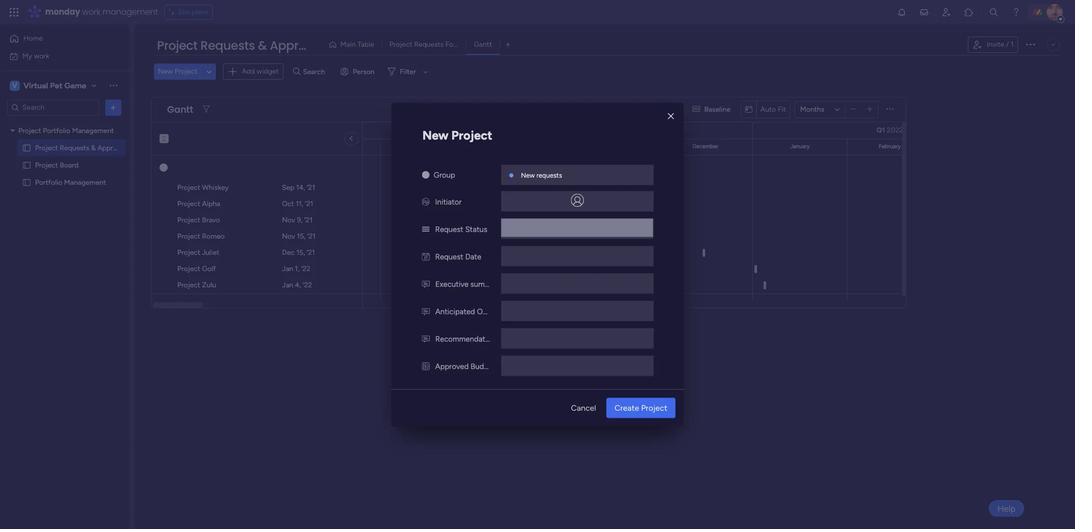 Task type: locate. For each thing, give the bounding box(es) containing it.
1 horizontal spatial gantt
[[474, 40, 492, 49]]

table
[[358, 40, 374, 49]]

jan 4, '22
[[282, 281, 312, 290]]

option
[[0, 121, 130, 124]]

1 vertical spatial &
[[91, 144, 96, 152]]

2 nov from the top
[[282, 232, 295, 241]]

add widget
[[242, 67, 279, 76]]

nov up dec
[[282, 232, 295, 241]]

apps image
[[964, 7, 975, 17]]

select product image
[[9, 7, 19, 17]]

0 vertical spatial jan
[[282, 265, 293, 273]]

project up the project bravo in the top left of the page
[[177, 200, 200, 208]]

project requests & approvals
[[157, 37, 330, 54], [35, 144, 129, 152]]

nov for nov 15, '21
[[282, 232, 295, 241]]

request right v2 status icon
[[435, 225, 464, 234]]

project down project alpha
[[177, 216, 200, 225]]

home button
[[6, 31, 109, 47]]

2 vertical spatial new
[[521, 172, 535, 179]]

project up project alpha
[[177, 184, 200, 192]]

15, right dec
[[297, 249, 305, 257]]

1 vertical spatial 15,
[[297, 249, 305, 257]]

v2 status image
[[422, 225, 430, 234]]

person button
[[337, 64, 381, 80]]

'22 right 4,
[[303, 281, 312, 290]]

1 vertical spatial request
[[435, 252, 464, 262]]

1 horizontal spatial new project
[[423, 128, 493, 143]]

0 vertical spatial &
[[258, 37, 267, 54]]

0 vertical spatial public board image
[[22, 160, 32, 170]]

home
[[23, 34, 43, 43]]

1 vertical spatial jan
[[282, 281, 293, 290]]

15,
[[297, 232, 306, 241], [297, 249, 305, 257]]

work
[[82, 6, 100, 18], [34, 52, 49, 60]]

v2 long text column image up dapulse numbers column icon
[[422, 335, 430, 344]]

0 vertical spatial approvals
[[270, 37, 330, 54]]

public board image
[[22, 143, 32, 153]]

requests for project requests & approvals field
[[201, 37, 255, 54]]

more dots image
[[887, 106, 894, 113]]

0 horizontal spatial requests
[[60, 144, 89, 152]]

v2 today image
[[746, 106, 753, 113]]

15, down 9,
[[297, 232, 306, 241]]

project bravo
[[177, 216, 220, 225]]

&
[[258, 37, 267, 54], [91, 144, 96, 152]]

main table button
[[325, 37, 382, 53]]

1 public board image from the top
[[22, 160, 32, 170]]

project requests & approvals up add
[[157, 37, 330, 54]]

approved budget
[[435, 362, 496, 371]]

v2 search image
[[293, 66, 301, 78]]

dec
[[282, 249, 295, 257]]

public board image
[[22, 160, 32, 170], [22, 178, 32, 187]]

project up project juliet at the top of page
[[177, 232, 200, 241]]

project requests form
[[390, 40, 462, 49]]

requests
[[537, 172, 562, 179]]

project zulu
[[177, 281, 216, 290]]

0 horizontal spatial gantt
[[167, 103, 193, 116]]

4,
[[295, 281, 301, 290]]

'22 for jan 4, '22
[[303, 281, 312, 290]]

new project
[[158, 67, 198, 76], [423, 128, 493, 143]]

new left angle down image
[[158, 67, 173, 76]]

request for request date
[[435, 252, 464, 262]]

1 vertical spatial new
[[423, 128, 449, 143]]

filter button
[[384, 64, 432, 80]]

Search in workspace field
[[21, 102, 85, 113]]

2 vertical spatial v2 long text column image
[[422, 335, 430, 344]]

management
[[72, 126, 114, 135], [64, 178, 106, 187]]

1 vertical spatial '22
[[303, 281, 312, 290]]

1 vertical spatial approvals
[[97, 144, 129, 152]]

new project inside dialog
[[423, 128, 493, 143]]

work for monday
[[82, 6, 100, 18]]

summary
[[471, 280, 502, 289]]

new requests
[[521, 172, 562, 179]]

project
[[157, 37, 198, 54], [390, 40, 413, 49], [175, 67, 198, 76], [18, 126, 41, 135], [452, 128, 493, 143], [35, 144, 58, 152], [35, 161, 58, 170], [177, 184, 200, 192], [177, 200, 200, 208], [177, 216, 200, 225], [177, 232, 200, 241], [177, 249, 200, 257], [177, 265, 200, 273], [177, 281, 200, 290], [641, 403, 668, 413]]

0 horizontal spatial &
[[91, 144, 96, 152]]

2 jan from the top
[[282, 281, 293, 290]]

new up september
[[423, 128, 449, 143]]

v2 long text column image left anticipated
[[422, 307, 430, 316]]

0 vertical spatial new
[[158, 67, 173, 76]]

project requests & approvals up board
[[35, 144, 129, 152]]

0 horizontal spatial work
[[34, 52, 49, 60]]

dec 15, '21
[[282, 249, 315, 257]]

fit
[[778, 105, 786, 114]]

Search field
[[301, 65, 331, 79]]

'21 up dec 15, '21
[[308, 232, 316, 241]]

requests up board
[[60, 144, 89, 152]]

golf
[[202, 265, 216, 273]]

0 horizontal spatial project requests & approvals
[[35, 144, 129, 152]]

project left board
[[35, 161, 58, 170]]

requests
[[201, 37, 255, 54], [414, 40, 444, 49], [60, 144, 89, 152]]

1 vertical spatial nov
[[282, 232, 295, 241]]

1 v2 long text column image from the top
[[422, 280, 430, 289]]

public board image for portfolio management
[[22, 178, 32, 187]]

9,
[[297, 216, 303, 225]]

portfolio down 'project board'
[[35, 178, 62, 187]]

'22 right 1,
[[301, 265, 311, 273]]

project board
[[35, 161, 78, 170]]

board
[[60, 161, 78, 170]]

requests left form
[[414, 40, 444, 49]]

monday work management
[[45, 6, 158, 18]]

september
[[413, 143, 441, 150]]

baseline
[[705, 105, 731, 114]]

'21 right 11,
[[305, 200, 313, 208]]

nov
[[282, 216, 295, 225], [282, 232, 295, 241]]

oct 11, '21
[[282, 200, 313, 208]]

v2 long text column image left executive
[[422, 280, 430, 289]]

0 vertical spatial work
[[82, 6, 100, 18]]

february
[[879, 143, 901, 150]]

1 request from the top
[[435, 225, 464, 234]]

2 horizontal spatial new
[[521, 172, 535, 179]]

v2 long text column image
[[422, 280, 430, 289], [422, 307, 430, 316], [422, 335, 430, 344]]

approvals up v2 search image
[[270, 37, 330, 54]]

requests up angle down image
[[201, 37, 255, 54]]

project right create
[[641, 403, 668, 413]]

january
[[791, 143, 810, 150]]

work inside button
[[34, 52, 49, 60]]

workspace selection element
[[10, 80, 88, 92]]

q1 2022
[[877, 126, 904, 135]]

1 vertical spatial v2 long text column image
[[422, 307, 430, 316]]

close image
[[668, 112, 674, 120]]

'21 right 14, on the left top
[[307, 184, 315, 192]]

project requests & approvals inside field
[[157, 37, 330, 54]]

& up add widget
[[258, 37, 267, 54]]

1 horizontal spatial work
[[82, 6, 100, 18]]

gantt button
[[466, 37, 500, 53]]

'21 for dec 15, '21
[[307, 249, 315, 257]]

'21 for nov 9, '21
[[305, 216, 313, 225]]

1,
[[295, 265, 300, 273]]

1 horizontal spatial requests
[[201, 37, 255, 54]]

1 jan from the top
[[282, 265, 293, 273]]

& inside project requests & approvals field
[[258, 37, 267, 54]]

project juliet
[[177, 249, 220, 257]]

2 horizontal spatial requests
[[414, 40, 444, 49]]

'21 down nov 15, '21
[[307, 249, 315, 257]]

1 horizontal spatial approvals
[[270, 37, 330, 54]]

zulu
[[202, 281, 216, 290]]

portfolio
[[43, 126, 70, 135], [35, 178, 62, 187]]

& down project portfolio management
[[91, 144, 96, 152]]

0 vertical spatial 15,
[[297, 232, 306, 241]]

2 public board image from the top
[[22, 178, 32, 187]]

0 vertical spatial gantt
[[474, 40, 492, 49]]

nov left 9,
[[282, 216, 295, 225]]

anticipated
[[435, 307, 475, 316]]

v2 long text column image for executive
[[422, 280, 430, 289]]

1 nov from the top
[[282, 216, 295, 225]]

jan for jan 4, '22
[[282, 281, 293, 290]]

v
[[12, 81, 17, 90]]

auto
[[761, 105, 776, 114]]

0 vertical spatial new project
[[158, 67, 198, 76]]

'22 for jan 1, '22
[[301, 265, 311, 273]]

management up board
[[72, 126, 114, 135]]

request for request status
[[435, 225, 464, 234]]

gantt
[[474, 40, 492, 49], [167, 103, 193, 116]]

1 horizontal spatial project requests & approvals
[[157, 37, 330, 54]]

request right 'dapulse date column' image
[[435, 252, 464, 262]]

oct
[[282, 200, 294, 208]]

my work
[[22, 52, 49, 60]]

project left angle down image
[[175, 67, 198, 76]]

project inside 'button'
[[641, 403, 668, 413]]

gantt left v2 funnel icon
[[167, 103, 193, 116]]

3 v2 long text column image from the top
[[422, 335, 430, 344]]

0 vertical spatial '22
[[301, 265, 311, 273]]

inbox image
[[920, 7, 930, 17]]

gantt left add view icon on the top of the page
[[474, 40, 492, 49]]

1 vertical spatial public board image
[[22, 178, 32, 187]]

2 request from the top
[[435, 252, 464, 262]]

request
[[435, 225, 464, 234], [435, 252, 464, 262]]

new left requests
[[521, 172, 535, 179]]

romeo
[[202, 232, 225, 241]]

project romeo
[[177, 232, 225, 241]]

approvals
[[270, 37, 330, 54], [97, 144, 129, 152]]

1 vertical spatial work
[[34, 52, 49, 60]]

0 vertical spatial nov
[[282, 216, 295, 225]]

Project Requests & Approvals field
[[155, 37, 330, 54]]

portfolio down the search in workspace field
[[43, 126, 70, 135]]

0 vertical spatial v2 long text column image
[[422, 280, 430, 289]]

help button
[[989, 501, 1025, 517]]

work for my
[[34, 52, 49, 60]]

game
[[64, 81, 86, 90]]

management down board
[[64, 178, 106, 187]]

project up new project button
[[157, 37, 198, 54]]

2 v2 long text column image from the top
[[422, 307, 430, 316]]

1 horizontal spatial &
[[258, 37, 267, 54]]

arrow down image
[[420, 66, 432, 78]]

new project up september
[[423, 128, 493, 143]]

requests inside button
[[414, 40, 444, 49]]

portfolio management
[[35, 178, 106, 187]]

'21 right 9,
[[305, 216, 313, 225]]

plans
[[192, 8, 208, 16]]

list box
[[0, 120, 130, 328]]

'21
[[307, 184, 315, 192], [305, 200, 313, 208], [305, 216, 313, 225], [308, 232, 316, 241], [307, 249, 315, 257]]

0 horizontal spatial new project
[[158, 67, 198, 76]]

1 vertical spatial new project
[[423, 128, 493, 143]]

v2 minus image
[[851, 106, 857, 113]]

june
[[140, 143, 152, 150]]

approvals left june
[[97, 144, 129, 152]]

status
[[465, 225, 488, 234]]

outcomes
[[477, 307, 513, 316]]

requests inside field
[[201, 37, 255, 54]]

create project button
[[607, 398, 676, 419]]

virtual
[[23, 81, 48, 90]]

0 vertical spatial project requests & approvals
[[157, 37, 330, 54]]

james peterson image
[[1047, 4, 1063, 20]]

1 vertical spatial management
[[64, 178, 106, 187]]

0 horizontal spatial new
[[158, 67, 173, 76]]

1 horizontal spatial new
[[423, 128, 449, 143]]

0 vertical spatial request
[[435, 225, 464, 234]]

jan left 1,
[[282, 265, 293, 273]]

work right 'my'
[[34, 52, 49, 60]]

'21 for oct 11, '21
[[305, 200, 313, 208]]

new project left angle down image
[[158, 67, 198, 76]]

jan left 4,
[[282, 281, 293, 290]]

v2 long text column image for anticipated
[[422, 307, 430, 316]]

work right monday
[[82, 6, 100, 18]]



Task type: vqa. For each thing, say whether or not it's contained in the screenshot.
YOU
no



Task type: describe. For each thing, give the bounding box(es) containing it.
search everything image
[[989, 7, 999, 17]]

invite members image
[[942, 7, 952, 17]]

new inside button
[[158, 67, 173, 76]]

invite
[[987, 40, 1005, 49]]

public board image for project board
[[22, 160, 32, 170]]

form
[[446, 40, 462, 49]]

see plans
[[178, 8, 208, 16]]

add view image
[[506, 41, 510, 49]]

cancel button
[[563, 398, 605, 419]]

v2 plus image
[[868, 106, 873, 113]]

person
[[353, 67, 375, 76]]

help
[[998, 504, 1016, 514]]

executive
[[435, 280, 469, 289]]

jan 1, '22
[[282, 265, 311, 273]]

v2 multiple person column image
[[422, 197, 430, 207]]

alpha
[[202, 200, 220, 208]]

anticipated outcomes
[[435, 307, 513, 316]]

'21 for sep 14, '21
[[307, 184, 315, 192]]

main table
[[341, 40, 374, 49]]

project right public board image
[[35, 144, 58, 152]]

auto fit button
[[757, 102, 791, 118]]

pet
[[50, 81, 63, 90]]

create project
[[615, 403, 668, 413]]

monday
[[45, 6, 80, 18]]

bravo
[[202, 216, 220, 225]]

recommendation
[[435, 335, 496, 344]]

2022
[[887, 126, 904, 135]]

whiskey
[[202, 184, 229, 192]]

executive summary
[[435, 280, 502, 289]]

11,
[[296, 200, 303, 208]]

caret down image
[[11, 127, 15, 134]]

add
[[242, 67, 255, 76]]

project down "project golf"
[[177, 281, 200, 290]]

nov 15, '21
[[282, 232, 316, 241]]

december
[[693, 143, 719, 150]]

request status
[[435, 225, 488, 234]]

q1
[[877, 126, 886, 135]]

jan for jan 1, '22
[[282, 265, 293, 273]]

approved
[[435, 362, 469, 371]]

new project button
[[154, 64, 202, 80]]

project inside field
[[157, 37, 198, 54]]

v2 collapse down image
[[160, 131, 169, 137]]

widget
[[257, 67, 279, 76]]

invite / 1
[[987, 40, 1014, 49]]

baseline button
[[688, 101, 737, 118]]

see
[[178, 8, 190, 16]]

/
[[1007, 40, 1009, 49]]

2021
[[330, 126, 346, 135]]

add widget button
[[223, 64, 284, 80]]

juliet
[[202, 249, 220, 257]]

my
[[22, 52, 32, 60]]

my work button
[[6, 48, 109, 64]]

0 vertical spatial portfolio
[[43, 126, 70, 135]]

dapulse date column image
[[422, 252, 430, 262]]

auto fit
[[761, 105, 786, 114]]

sep
[[282, 184, 295, 192]]

virtual pet game
[[23, 81, 86, 90]]

0 horizontal spatial approvals
[[97, 144, 129, 152]]

requests for project requests form button
[[414, 40, 444, 49]]

project up project zulu
[[177, 265, 200, 273]]

nov for nov 9, '21
[[282, 216, 295, 225]]

project up filter popup button
[[390, 40, 413, 49]]

project up group
[[452, 128, 493, 143]]

dapulse numbers column image
[[422, 362, 430, 371]]

gantt inside gantt button
[[474, 40, 492, 49]]

1 vertical spatial project requests & approvals
[[35, 144, 129, 152]]

14,
[[296, 184, 305, 192]]

help image
[[1012, 7, 1022, 17]]

1
[[1011, 40, 1014, 49]]

project alpha
[[177, 200, 220, 208]]

nov 9, '21
[[282, 216, 313, 225]]

project requests form button
[[382, 37, 466, 53]]

1 vertical spatial gantt
[[167, 103, 193, 116]]

initiator
[[435, 197, 462, 207]]

budget
[[471, 362, 496, 371]]

new project dialog
[[392, 103, 684, 427]]

project portfolio management
[[18, 126, 114, 135]]

new project inside button
[[158, 67, 198, 76]]

management
[[103, 6, 158, 18]]

project up "project golf"
[[177, 249, 200, 257]]

requests inside list box
[[60, 144, 89, 152]]

project whiskey
[[177, 184, 229, 192]]

request date
[[435, 252, 482, 262]]

15, for dec
[[297, 249, 305, 257]]

'21 for nov 15, '21
[[308, 232, 316, 241]]

v2 collapse up image
[[160, 138, 169, 144]]

workspace image
[[10, 80, 20, 91]]

create
[[615, 403, 639, 413]]

project golf
[[177, 265, 216, 273]]

group
[[434, 171, 455, 180]]

invite / 1 button
[[968, 37, 1019, 53]]

project right caret down icon
[[18, 126, 41, 135]]

sep 14, '21
[[282, 184, 315, 192]]

approvals inside field
[[270, 37, 330, 54]]

1 vertical spatial portfolio
[[35, 178, 62, 187]]

cancel
[[571, 403, 596, 413]]

notifications image
[[897, 7, 907, 17]]

v2 sun image
[[422, 171, 430, 180]]

list box containing project portfolio management
[[0, 120, 130, 328]]

main
[[341, 40, 356, 49]]

date
[[465, 252, 482, 262]]

15, for nov
[[297, 232, 306, 241]]

0 vertical spatial management
[[72, 126, 114, 135]]

months
[[801, 105, 825, 114]]

v2 funnel image
[[203, 106, 210, 113]]

angle down image
[[207, 68, 212, 76]]



